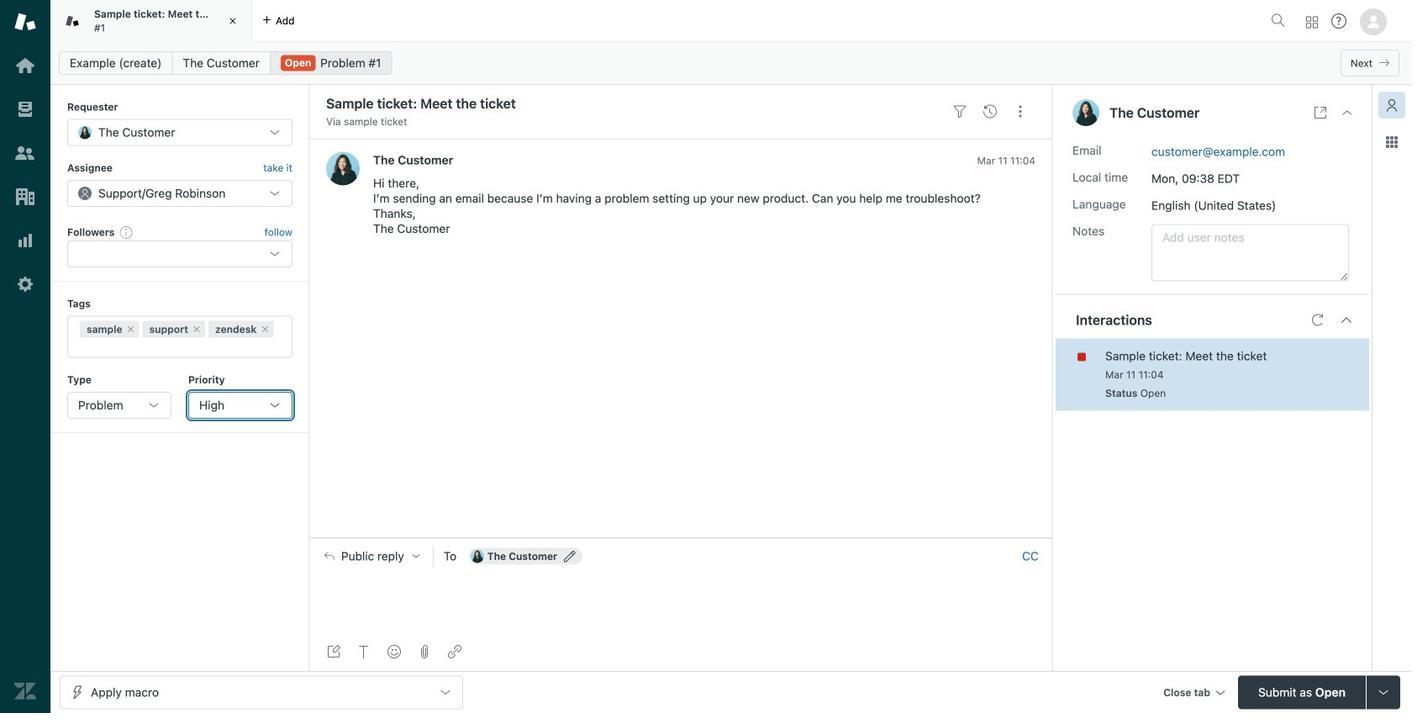 Task type: locate. For each thing, give the bounding box(es) containing it.
events image
[[984, 105, 997, 118]]

customer@example.com image
[[471, 550, 484, 563]]

zendesk image
[[14, 680, 36, 702]]

1 vertical spatial mar 11 11:04 text field
[[1106, 369, 1164, 381]]

2 remove image from the left
[[260, 324, 270, 334]]

tab
[[50, 0, 252, 42]]

remove image
[[192, 324, 202, 334], [260, 324, 270, 334]]

Subject field
[[323, 93, 942, 114]]

zendesk products image
[[1307, 16, 1319, 28]]

customers image
[[14, 142, 36, 164]]

ticket actions image
[[1014, 105, 1028, 118]]

insert emojis image
[[388, 645, 401, 659]]

avatar image
[[326, 152, 360, 185]]

draft mode image
[[327, 645, 341, 659]]

get help image
[[1332, 13, 1347, 29]]

1 horizontal spatial mar 11 11:04 text field
[[1106, 369, 1164, 381]]

remove image
[[126, 324, 136, 334]]

1 horizontal spatial remove image
[[260, 324, 270, 334]]

format text image
[[357, 645, 371, 659]]

customer context image
[[1386, 98, 1399, 112]]

admin image
[[14, 273, 36, 295]]

0 horizontal spatial remove image
[[192, 324, 202, 334]]

1 remove image from the left
[[192, 324, 202, 334]]

Mar 11 11:04 text field
[[978, 155, 1036, 166], [1106, 369, 1164, 381]]

0 vertical spatial mar 11 11:04 text field
[[978, 155, 1036, 166]]

views image
[[14, 98, 36, 120]]



Task type: describe. For each thing, give the bounding box(es) containing it.
hide composer image
[[674, 531, 688, 545]]

filter image
[[954, 105, 967, 118]]

zendesk support image
[[14, 11, 36, 33]]

close image
[[225, 13, 241, 29]]

0 horizontal spatial mar 11 11:04 text field
[[978, 155, 1036, 166]]

get started image
[[14, 55, 36, 77]]

info on adding followers image
[[120, 225, 133, 239]]

secondary element
[[50, 46, 1413, 80]]

add link (cmd k) image
[[448, 645, 462, 659]]

close image
[[1341, 106, 1355, 119]]

edit user image
[[564, 551, 576, 562]]

main element
[[0, 0, 50, 713]]

view more details image
[[1315, 106, 1328, 119]]

user image
[[1073, 99, 1100, 126]]

tabs tab list
[[50, 0, 1265, 42]]

Add user notes text field
[[1152, 224, 1350, 281]]

apps image
[[1386, 135, 1399, 149]]

organizations image
[[14, 186, 36, 208]]

add attachment image
[[418, 645, 431, 659]]

displays possible ticket submission types image
[[1378, 686, 1391, 699]]

reporting image
[[14, 230, 36, 251]]



Task type: vqa. For each thing, say whether or not it's contained in the screenshot.
Remove icon to the right
no



